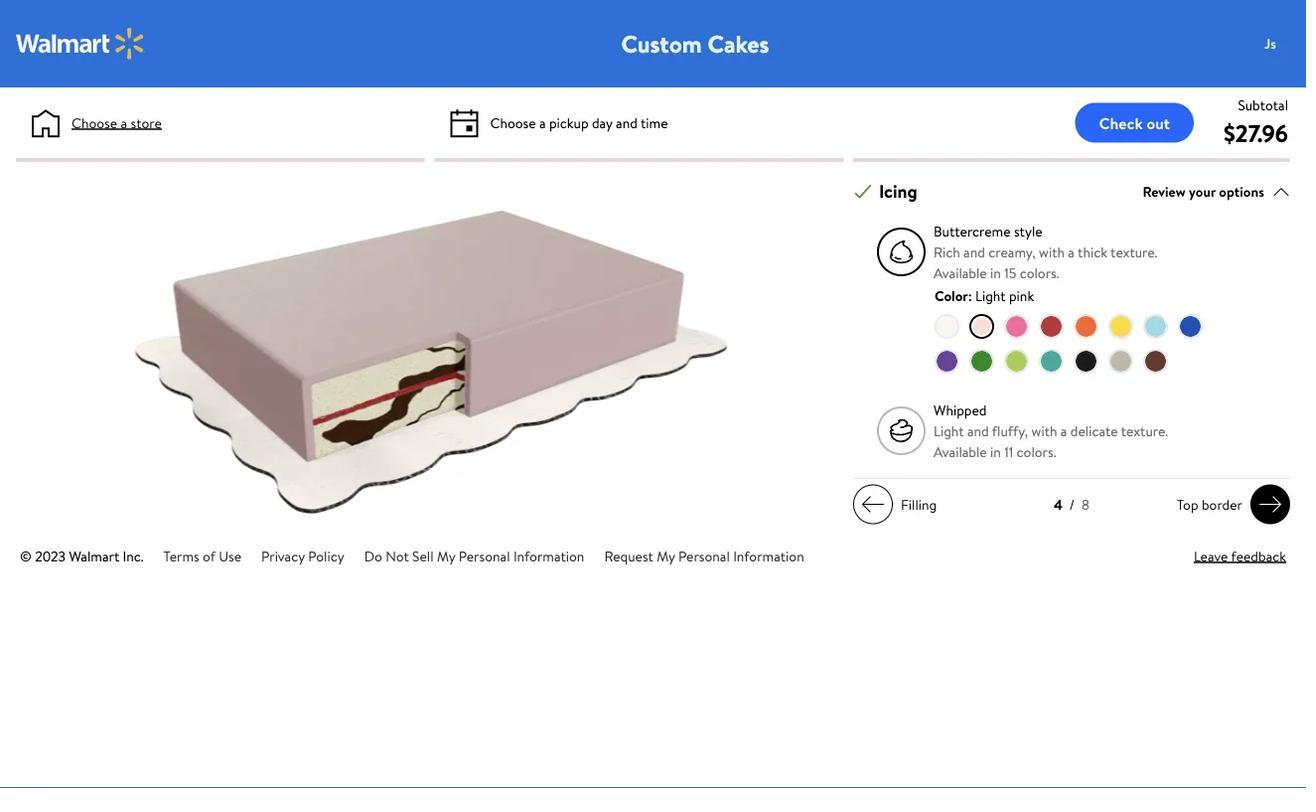 Task type: describe. For each thing, give the bounding box(es) containing it.
buttercreme style rich and creamy, with a thick texture. available in 15 colors.
[[934, 221, 1158, 282]]

options
[[1220, 182, 1265, 201]]

review your options element
[[1143, 181, 1265, 202]]

not
[[386, 546, 409, 566]]

texture. inside buttercreme style rich and creamy, with a thick texture. available in 15 colors.
[[1111, 242, 1158, 262]]

with inside whipped light and fluffy, with a delicate texture. available in 11 colors.
[[1032, 421, 1058, 440]]

icon for continue arrow image inside top border link
[[1259, 493, 1283, 516]]

choose a pickup day and time
[[490, 113, 668, 132]]

pink
[[1010, 286, 1035, 305]]

terms of use
[[164, 546, 242, 566]]

© 2023 walmart inc.
[[20, 546, 144, 566]]

review your options
[[1143, 182, 1265, 201]]

check out button
[[1076, 103, 1194, 143]]

15
[[1005, 263, 1017, 282]]

1 personal from the left
[[459, 546, 510, 566]]

whipped
[[934, 400, 987, 420]]

request my personal information
[[605, 546, 805, 566]]

border
[[1202, 495, 1243, 514]]

/
[[1070, 495, 1075, 514]]

use
[[219, 546, 242, 566]]

ok image
[[855, 183, 873, 200]]

icon for continue arrow image inside filling link
[[862, 493, 885, 516]]

request
[[605, 546, 654, 566]]

custom
[[622, 27, 702, 60]]

available inside whipped light and fluffy, with a delicate texture. available in 11 colors.
[[934, 442, 988, 461]]

2 personal from the left
[[679, 546, 730, 566]]

do not sell my personal information
[[364, 546, 585, 566]]

4 / 8
[[1054, 495, 1090, 514]]

a left pickup
[[540, 113, 546, 132]]

colors. inside buttercreme style rich and creamy, with a thick texture. available in 15 colors.
[[1020, 263, 1060, 282]]

:
[[969, 286, 973, 305]]

leave
[[1194, 546, 1229, 566]]

back to walmart.com image
[[16, 28, 145, 60]]

rich
[[934, 242, 961, 262]]

time
[[641, 113, 668, 132]]

©
[[20, 546, 32, 566]]

a inside whipped light and fluffy, with a delicate texture. available in 11 colors.
[[1061, 421, 1068, 440]]

terms of use link
[[164, 546, 242, 566]]

delicate
[[1071, 421, 1119, 440]]

choose a store link
[[72, 112, 162, 133]]

cakes
[[708, 27, 770, 60]]

privacy policy
[[261, 546, 344, 566]]

js button
[[1251, 24, 1307, 64]]

and inside whipped light and fluffy, with a delicate texture. available in 11 colors.
[[968, 421, 990, 440]]

1 my from the left
[[437, 546, 456, 566]]

of
[[203, 546, 216, 566]]

do
[[364, 546, 382, 566]]

up arrow image
[[1273, 183, 1291, 200]]

color : light pink
[[935, 286, 1035, 305]]

in inside buttercreme style rich and creamy, with a thick texture. available in 15 colors.
[[991, 263, 1002, 282]]

choose a store
[[72, 113, 162, 132]]

privacy policy link
[[261, 546, 344, 566]]

top border link
[[1170, 485, 1291, 524]]

buttercreme
[[934, 221, 1011, 241]]

terms
[[164, 546, 199, 566]]

creamy,
[[989, 242, 1036, 262]]

walmart
[[69, 546, 119, 566]]

whipped light and fluffy, with a delicate texture. available in 11 colors.
[[934, 400, 1169, 461]]

top border
[[1178, 495, 1243, 514]]

subtotal
[[1239, 95, 1289, 114]]



Task type: locate. For each thing, give the bounding box(es) containing it.
2 vertical spatial and
[[968, 421, 990, 440]]

1 vertical spatial light
[[934, 421, 965, 440]]

a left delicate
[[1061, 421, 1068, 440]]

8
[[1082, 495, 1090, 514]]

icon for continue arrow image
[[862, 493, 885, 516], [1259, 493, 1283, 516]]

out
[[1147, 112, 1171, 134]]

2023
[[35, 546, 66, 566]]

colors. up pink
[[1020, 263, 1060, 282]]

icon for continue arrow image right border
[[1259, 493, 1283, 516]]

choose left pickup
[[490, 113, 536, 132]]

colors. inside whipped light and fluffy, with a delicate texture. available in 11 colors.
[[1017, 442, 1057, 461]]

1 information from the left
[[514, 546, 585, 566]]

sell
[[412, 546, 434, 566]]

light down 'whipped'
[[934, 421, 965, 440]]

0 horizontal spatial choose
[[72, 113, 117, 132]]

check
[[1100, 112, 1143, 134]]

1 horizontal spatial icon for continue arrow image
[[1259, 493, 1283, 516]]

with right the fluffy,
[[1032, 421, 1058, 440]]

available
[[934, 263, 988, 282], [934, 442, 988, 461]]

1 icon for continue arrow image from the left
[[862, 493, 885, 516]]

1 in from the top
[[991, 263, 1002, 282]]

texture. right thick
[[1111, 242, 1158, 262]]

1 horizontal spatial my
[[657, 546, 675, 566]]

0 vertical spatial texture.
[[1111, 242, 1158, 262]]

0 vertical spatial light
[[976, 286, 1006, 305]]

1 vertical spatial colors.
[[1017, 442, 1057, 461]]

1 vertical spatial texture.
[[1122, 421, 1169, 440]]

1 horizontal spatial light
[[976, 286, 1006, 305]]

11
[[1005, 442, 1014, 461]]

light right :
[[976, 286, 1006, 305]]

0 horizontal spatial icon for continue arrow image
[[862, 493, 885, 516]]

in left 11
[[991, 442, 1002, 461]]

0 horizontal spatial personal
[[459, 546, 510, 566]]

1 vertical spatial and
[[964, 242, 986, 262]]

available inside buttercreme style rich and creamy, with a thick texture. available in 15 colors.
[[934, 263, 988, 282]]

custom cakes
[[622, 27, 770, 60]]

1 vertical spatial available
[[934, 442, 988, 461]]

2 in from the top
[[991, 442, 1002, 461]]

available down 'whipped'
[[934, 442, 988, 461]]

1 available from the top
[[934, 263, 988, 282]]

1 choose from the left
[[72, 113, 117, 132]]

a
[[121, 113, 127, 132], [540, 113, 546, 132], [1069, 242, 1075, 262], [1061, 421, 1068, 440]]

1 horizontal spatial choose
[[490, 113, 536, 132]]

1 horizontal spatial information
[[734, 546, 805, 566]]

color
[[935, 286, 969, 305]]

0 horizontal spatial information
[[514, 546, 585, 566]]

1 vertical spatial with
[[1032, 421, 1058, 440]]

my right the sell
[[437, 546, 456, 566]]

a left "store"
[[121, 113, 127, 132]]

policy
[[308, 546, 344, 566]]

colors. right 11
[[1017, 442, 1057, 461]]

js
[[1265, 34, 1277, 53]]

personal
[[459, 546, 510, 566], [679, 546, 730, 566]]

personal right the sell
[[459, 546, 510, 566]]

privacy
[[261, 546, 305, 566]]

choose left "store"
[[72, 113, 117, 132]]

in
[[991, 263, 1002, 282], [991, 442, 1002, 461]]

your
[[1190, 182, 1216, 201]]

0 vertical spatial with
[[1040, 242, 1065, 262]]

in inside whipped light and fluffy, with a delicate texture. available in 11 colors.
[[991, 442, 1002, 461]]

a inside buttercreme style rich and creamy, with a thick texture. available in 15 colors.
[[1069, 242, 1075, 262]]

in left 15
[[991, 263, 1002, 282]]

day
[[592, 113, 613, 132]]

icon for continue arrow image left filling
[[862, 493, 885, 516]]

a left thick
[[1069, 242, 1075, 262]]

request my personal information link
[[605, 546, 805, 566]]

review
[[1143, 182, 1186, 201]]

my
[[437, 546, 456, 566], [657, 546, 675, 566]]

light inside whipped light and fluffy, with a delicate texture. available in 11 colors.
[[934, 421, 965, 440]]

pickup
[[549, 113, 589, 132]]

choose for choose a store
[[72, 113, 117, 132]]

top
[[1178, 495, 1199, 514]]

my right the request
[[657, 546, 675, 566]]

choose
[[72, 113, 117, 132], [490, 113, 536, 132]]

store
[[131, 113, 162, 132]]

and down buttercreme
[[964, 242, 986, 262]]

and down 'whipped'
[[968, 421, 990, 440]]

2 icon for continue arrow image from the left
[[1259, 493, 1283, 516]]

information
[[514, 546, 585, 566], [734, 546, 805, 566]]

inc.
[[123, 546, 144, 566]]

feedback
[[1232, 546, 1287, 566]]

2 my from the left
[[657, 546, 675, 566]]

available up color
[[934, 263, 988, 282]]

0 vertical spatial available
[[934, 263, 988, 282]]

do not sell my personal information link
[[364, 546, 585, 566]]

with
[[1040, 242, 1065, 262], [1032, 421, 1058, 440]]

personal right the request
[[679, 546, 730, 566]]

$27.96
[[1224, 116, 1289, 150]]

2 choose from the left
[[490, 113, 536, 132]]

texture.
[[1111, 242, 1158, 262], [1122, 421, 1169, 440]]

1 horizontal spatial personal
[[679, 546, 730, 566]]

check out
[[1100, 112, 1171, 134]]

choose for choose a pickup day and time
[[490, 113, 536, 132]]

fluffy,
[[993, 421, 1029, 440]]

2 information from the left
[[734, 546, 805, 566]]

4
[[1054, 495, 1063, 514]]

icing
[[879, 179, 918, 204]]

leave feedback
[[1194, 546, 1287, 566]]

colors.
[[1020, 263, 1060, 282], [1017, 442, 1057, 461]]

0 horizontal spatial light
[[934, 421, 965, 440]]

leave feedback button
[[1194, 546, 1287, 567]]

with inside buttercreme style rich and creamy, with a thick texture. available in 15 colors.
[[1040, 242, 1065, 262]]

filling link
[[854, 485, 945, 524]]

light
[[976, 286, 1006, 305], [934, 421, 965, 440]]

0 vertical spatial colors.
[[1020, 263, 1060, 282]]

texture. inside whipped light and fluffy, with a delicate texture. available in 11 colors.
[[1122, 421, 1169, 440]]

filling
[[901, 495, 937, 514]]

review your options link
[[1143, 178, 1291, 205]]

and
[[616, 113, 638, 132], [964, 242, 986, 262], [968, 421, 990, 440]]

0 vertical spatial and
[[616, 113, 638, 132]]

thick
[[1078, 242, 1108, 262]]

subtotal $27.96
[[1224, 95, 1289, 150]]

texture. right delicate
[[1122, 421, 1169, 440]]

with down style
[[1040, 242, 1065, 262]]

and inside buttercreme style rich and creamy, with a thick texture. available in 15 colors.
[[964, 242, 986, 262]]

0 vertical spatial in
[[991, 263, 1002, 282]]

style
[[1015, 221, 1043, 241]]

1 vertical spatial in
[[991, 442, 1002, 461]]

0 horizontal spatial my
[[437, 546, 456, 566]]

2 available from the top
[[934, 442, 988, 461]]

and right day at the top left
[[616, 113, 638, 132]]



Task type: vqa. For each thing, say whether or not it's contained in the screenshot.
Tire Installation
no



